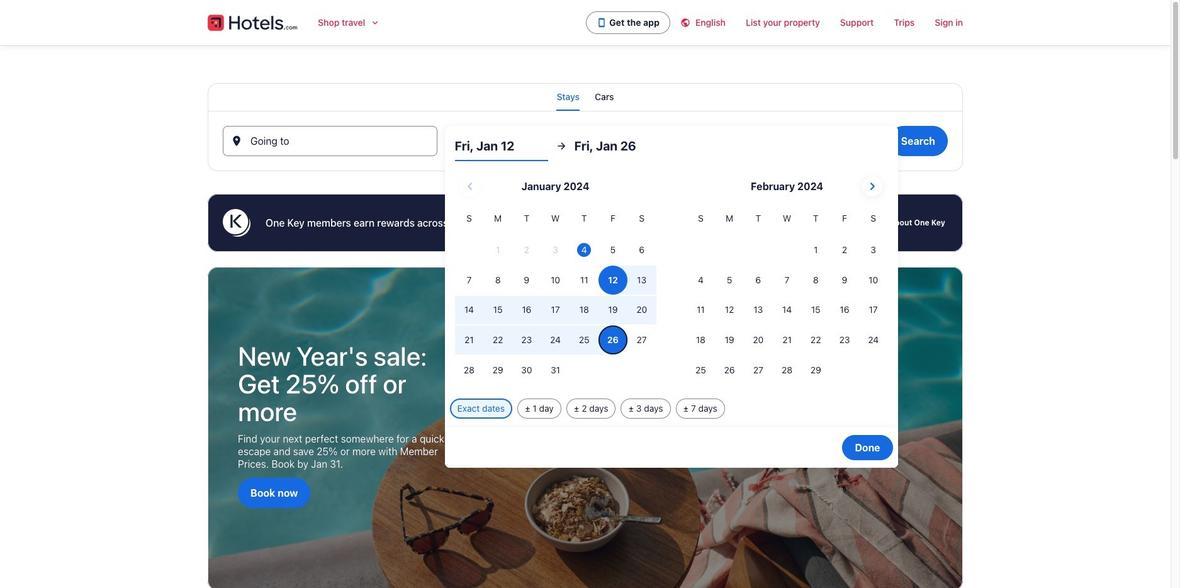 Task type: locate. For each thing, give the bounding box(es) containing it.
wooden table with sunglasses image
[[208, 267, 963, 588]]

previous month image
[[463, 179, 478, 194]]

small image
[[681, 18, 696, 28]]

main content
[[0, 45, 1171, 588]]

application
[[455, 171, 888, 386]]

february 2024 element
[[687, 212, 888, 386]]

hotels logo image
[[208, 13, 298, 33]]

shop travel image
[[370, 18, 380, 28]]

tab list
[[208, 83, 963, 111]]



Task type: vqa. For each thing, say whether or not it's contained in the screenshot.
travel?
no



Task type: describe. For each thing, give the bounding box(es) containing it.
january 2024 element
[[455, 212, 656, 386]]

next month image
[[865, 179, 880, 194]]

today element
[[578, 243, 591, 257]]

download the app button image
[[597, 18, 607, 28]]

directional image
[[556, 140, 567, 152]]



